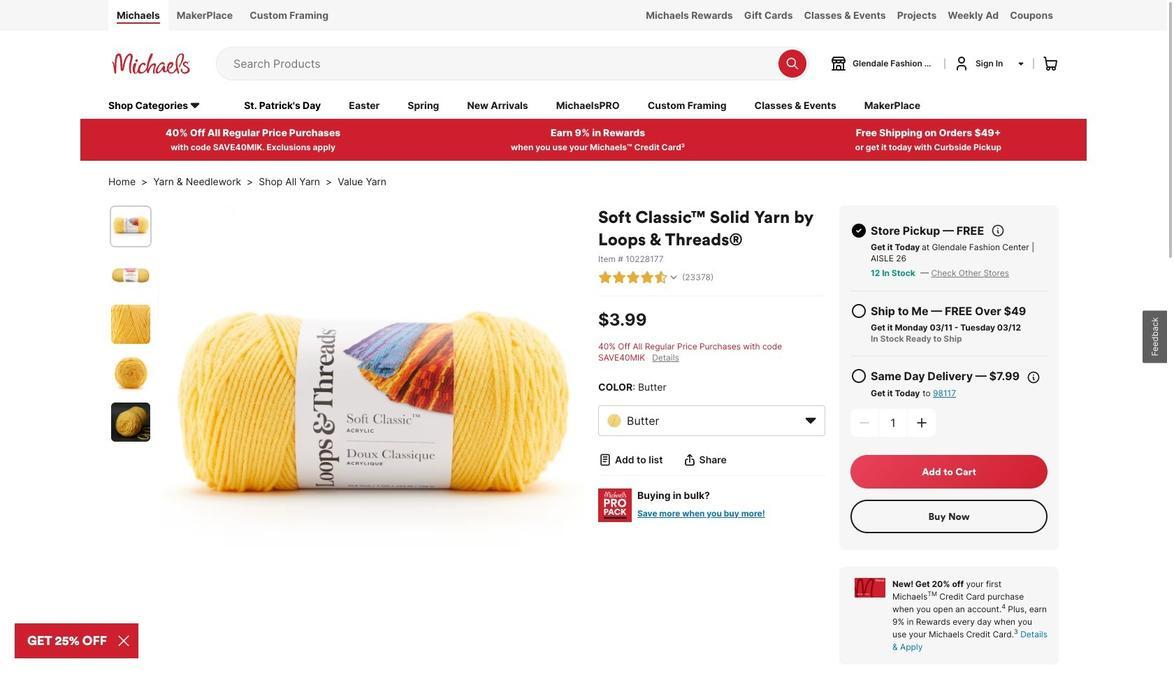 Task type: describe. For each thing, give the bounding box(es) containing it.
plcc card logo image
[[855, 578, 886, 597]]

open samedaydelivery details modal image
[[1027, 370, 1041, 384]]

Search Input field
[[233, 47, 772, 80]]

Number Stepper text field
[[879, 409, 907, 437]]



Task type: locate. For each thing, give the bounding box(es) containing it.
tabler image
[[612, 270, 626, 284], [626, 270, 640, 284], [640, 270, 654, 284], [598, 453, 612, 467]]

search button image
[[786, 57, 800, 70]]

color variant image
[[607, 414, 621, 428]]

soft classic&#x2122; solid yarn by loops &#x26; threads&#xae; image
[[158, 205, 584, 632], [111, 207, 150, 246], [111, 256, 150, 295], [111, 305, 150, 344], [111, 353, 150, 393], [111, 402, 150, 442]]

button to increment counter for number stepper image
[[915, 416, 929, 430]]

tabler image
[[991, 223, 1005, 237], [598, 270, 612, 284], [654, 270, 668, 284], [668, 272, 679, 283], [851, 302, 867, 319], [851, 367, 867, 384]]



Task type: vqa. For each thing, say whether or not it's contained in the screenshot.
color variant IMAGE on the right of page
yes



